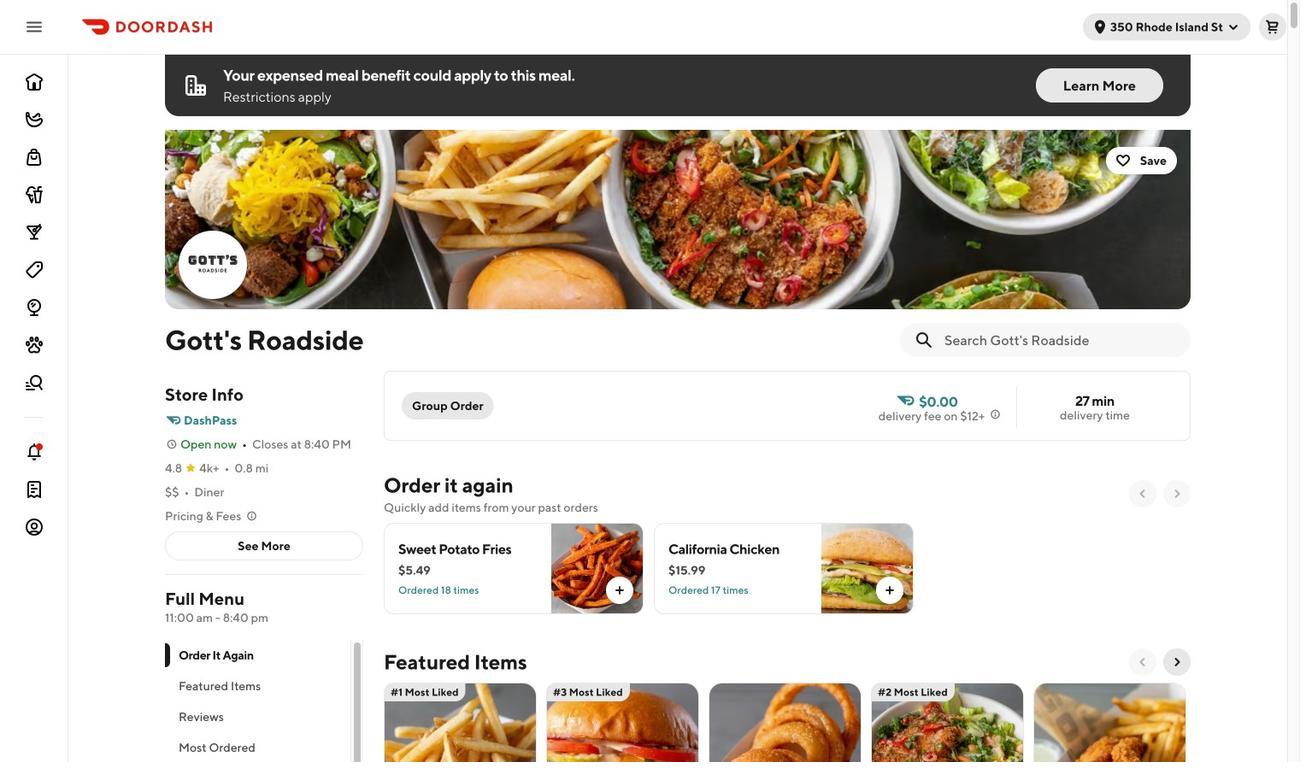 Task type: vqa. For each thing, say whether or not it's contained in the screenshot.
vietnamese chicken salad image
yes



Task type: locate. For each thing, give the bounding box(es) containing it.
2 next button of carousel image from the top
[[1170, 656, 1184, 669]]

gott's roadside image
[[165, 130, 1191, 309], [180, 233, 245, 298]]

1 vertical spatial next button of carousel image
[[1170, 656, 1184, 669]]

previous button of carousel image
[[1136, 656, 1150, 669]]

fries image
[[385, 683, 536, 763]]

next button of carousel image
[[1170, 487, 1184, 501], [1170, 656, 1184, 669]]

heading
[[384, 472, 514, 499], [384, 649, 527, 676]]

next button of carousel image right previous button of carousel icon
[[1170, 487, 1184, 501]]

0 items, open order cart image
[[1266, 20, 1280, 34]]

next button of carousel image for previous button of carousel icon
[[1170, 487, 1184, 501]]

2 heading from the top
[[384, 649, 527, 676]]

previous button of carousel image
[[1136, 487, 1150, 501]]

0 vertical spatial next button of carousel image
[[1170, 487, 1184, 501]]

1 next button of carousel image from the top
[[1170, 487, 1184, 501]]

next button of carousel image right previous button of carousel image
[[1170, 656, 1184, 669]]

0 vertical spatial heading
[[384, 472, 514, 499]]

1 vertical spatial heading
[[384, 649, 527, 676]]

Item Search search field
[[945, 331, 1177, 350]]

vietnamese chicken salad image
[[872, 683, 1023, 763]]



Task type: describe. For each thing, give the bounding box(es) containing it.
chicken tenders image
[[1034, 683, 1186, 763]]

cheeseburger image
[[547, 683, 698, 763]]

add item to cart image
[[613, 584, 627, 598]]

open menu image
[[24, 17, 44, 37]]

1 heading from the top
[[384, 472, 514, 499]]

next button of carousel image for previous button of carousel image
[[1170, 656, 1184, 669]]

add item to cart image
[[883, 584, 897, 598]]

onion rings image
[[710, 683, 861, 763]]



